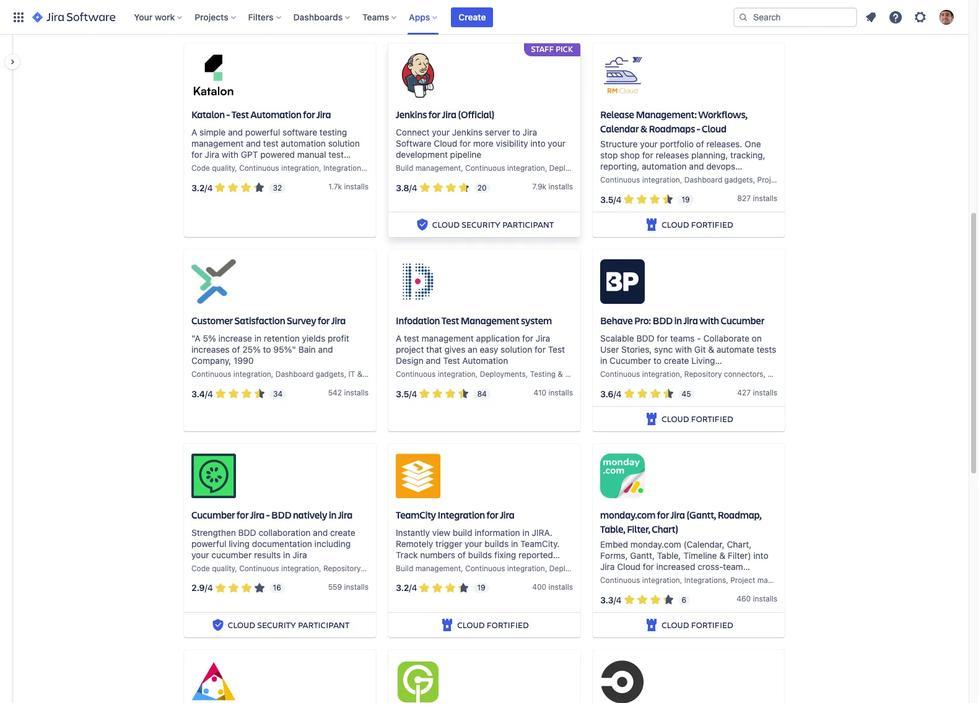 Task type: vqa. For each thing, say whether or not it's contained in the screenshot.


Task type: describe. For each thing, give the bounding box(es) containing it.
gives
[[445, 345, 466, 355]]

apps button
[[405, 7, 443, 27]]

, up the 84
[[476, 370, 478, 379]]

filter)
[[728, 551, 751, 561]]

jira up "teams"
[[684, 314, 698, 327]]

test right katalon
[[232, 108, 249, 121]]

, down trigger
[[461, 564, 463, 574]]

search image
[[739, 12, 749, 22]]

continuous down gpt
[[239, 164, 279, 173]]

, down releases
[[680, 176, 682, 185]]

in up "teams"
[[675, 314, 682, 327]]

integration down 'reported'
[[507, 564, 545, 574]]

s for release management: workflows, calendar & roadmaps - cloud
[[774, 194, 778, 203]]

satisfaction
[[235, 314, 285, 327]]

19 for integration
[[477, 584, 486, 593]]

source
[[768, 370, 793, 379]]

in inside scalable bdd for teams - collaborate on user stories, sync with git & automate tests in cucumber to create living documentation
[[600, 356, 607, 366]]

1 horizontal spatial project
[[758, 176, 782, 185]]

structure
[[600, 139, 638, 149]]

& inside "a 5% increase in retention yields profit increases of 25% to 95%" bain and company, 1990 continuous integration , dashboard gadgets , it & helpdesk
[[357, 370, 363, 379]]

s for customer satisfaction survey for jira
[[365, 389, 369, 398]]

tests
[[757, 345, 777, 355]]

3.5 / 4 for infodation test management system
[[396, 389, 417, 399]]

integration inside connect your jenkins server to jira software cloud for more visibility into your development pipeline build management , continuous integration , deployments
[[507, 164, 545, 173]]

living
[[229, 539, 250, 550]]

test up gives
[[442, 314, 459, 327]]

1 vertical spatial builds
[[468, 550, 492, 561]]

automate
[[717, 345, 755, 355]]

system
[[521, 314, 552, 327]]

generation
[[191, 161, 234, 171]]

bain
[[299, 345, 316, 355]]

of inside instantly view build information in jira. remotely trigger your builds in teamcity. track numbers of builds fixing reported issues
[[458, 550, 466, 561]]

install for monday.com for jira (gantt, roadmap, table, filter, chart)
[[753, 595, 774, 604]]

1 code from the top
[[191, 164, 210, 173]]

2 vertical spatial deployments
[[550, 564, 595, 574]]

dashboards
[[293, 11, 343, 22]]

your work button
[[130, 7, 187, 27]]

, down 'reported'
[[545, 564, 547, 574]]

cloud fortified app badge image
[[236, 11, 251, 26]]

repository inside the strengthen bdd collaboration and create powerful living documentation including your cucumber results in jira code quality , continuous integration , repository connectors
[[323, 564, 361, 574]]

management inside connect your jenkins server to jira software cloud for more visibility into your development pipeline build management , continuous integration , deployments
[[416, 164, 461, 173]]

, up 827 install s on the right of page
[[753, 176, 755, 185]]

with inside scalable bdd for teams - collaborate on user stories, sync with git & automate tests in cucumber to create living documentation
[[675, 345, 692, 355]]

1 quality from the top
[[212, 164, 235, 173]]

for up living
[[237, 509, 249, 522]]

create button
[[451, 7, 494, 27]]

for inside scalable bdd for teams - collaborate on user stories, sync with git & automate tests in cucumber to create living documentation
[[657, 333, 668, 344]]

for up information at the bottom of page
[[487, 509, 499, 522]]

sidebar navigation image
[[0, 50, 27, 74]]

jira inside connect your jenkins server to jira software cloud for more visibility into your development pipeline build management , continuous integration , deployments
[[523, 127, 537, 138]]

embed
[[600, 540, 628, 550]]

1 vertical spatial integrations
[[685, 576, 726, 586]]

banner containing your work
[[0, 0, 969, 35]]

1 vertical spatial security
[[257, 620, 296, 631]]

server
[[485, 127, 510, 138]]

(official)
[[458, 108, 495, 121]]

cucumber for jira - bdd natively in jira image
[[191, 454, 236, 499]]

test up testing
[[548, 345, 565, 355]]

6
[[682, 596, 687, 605]]

for up connect
[[429, 108, 441, 121]]

jira inside monday.com for jira (gantt, roadmap, table, filter, chart)
[[671, 509, 685, 522]]

, left testing
[[526, 370, 528, 379]]

& inside embed monday.com (calendar, chart, forms, gantt, table, timeline & filter) into jira cloud for increased cross-team collaboration
[[720, 551, 726, 561]]

automation inside structure your portfolio of releases. one stop shop for releases planning, tracking, reporting, automation and devops integrations
[[642, 161, 687, 172]]

1 horizontal spatial cloud security participant
[[432, 219, 554, 231]]

bdd right pro:
[[653, 314, 673, 327]]

smart git integration for jira image
[[396, 661, 441, 704]]

pro:
[[635, 314, 651, 327]]

400 install s
[[532, 583, 573, 592]]

jira up including on the bottom of the page
[[338, 509, 353, 522]]

help image
[[889, 10, 903, 24]]

documentation
[[600, 367, 662, 377]]

, down increased
[[680, 576, 682, 586]]

strengthen bdd collaboration and create powerful living documentation including your cucumber results in jira code quality , continuous integration , repository connectors
[[191, 528, 402, 574]]

living
[[692, 356, 715, 366]]

an
[[468, 345, 478, 355]]

powerful inside a simple and powerful software testing management and test automation solution for jira with gpt powered manual test generation
[[245, 127, 280, 138]]

your up '7.9k install s'
[[548, 138, 566, 149]]

a test management application for jira project that gives an easy solution for test design and test automation continuous integration , deployments , testing & qa
[[396, 333, 576, 379]]

install for behave pro: bdd in jira with cucumber
[[753, 389, 774, 398]]

0 vertical spatial gadgets
[[725, 176, 753, 185]]

view
[[432, 528, 451, 538]]

, down team
[[726, 576, 729, 586]]

4 for behave pro: bdd in jira with cucumber
[[616, 389, 622, 399]]

3.2 / 4 for teamcity
[[396, 583, 417, 594]]

34
[[273, 390, 283, 399]]

542
[[328, 389, 342, 398]]

- inside release management: workflows, calendar & roadmaps - cloud
[[697, 122, 701, 135]]

for up 'yields'
[[318, 314, 330, 327]]

powered
[[260, 149, 295, 160]]

3.2 / 4 for katalon
[[191, 183, 213, 193]]

4 for customer satisfaction survey for jira
[[208, 389, 213, 399]]

559
[[328, 583, 342, 592]]

structure your portfolio of releases. one stop shop for releases planning, tracking, reporting, automation and devops integrations
[[600, 139, 766, 183]]

4 for monday.com for jira (gantt, roadmap, table, filter, chart)
[[616, 595, 622, 606]]

in inside the strengthen bdd collaboration and create powerful living documentation including your cucumber results in jira code quality , continuous integration , repository connectors
[[283, 550, 290, 561]]

jenkins for jira (official) image
[[396, 53, 441, 98]]

for down 'system'
[[522, 333, 534, 344]]

0 horizontal spatial cucumber
[[191, 509, 235, 522]]

in left jira.
[[523, 528, 530, 538]]

visibility
[[496, 138, 528, 149]]

a simple and powerful software testing management and test automation solution for jira with gpt powered manual test generation
[[191, 127, 360, 171]]

jira up documentation
[[250, 509, 265, 522]]

install for release management: workflows, calendar & roadmaps - cloud
[[753, 194, 774, 203]]

install for jenkins for jira (official)
[[549, 182, 569, 192]]

table, inside monday.com for jira (gantt, roadmap, table, filter, chart)
[[600, 523, 626, 536]]

0 horizontal spatial participant
[[298, 620, 350, 631]]

bdd inside the strengthen bdd collaboration and create powerful living documentation including your cucumber results in jira code quality , continuous integration , repository connectors
[[238, 528, 256, 538]]

increase
[[218, 333, 252, 344]]

teams
[[670, 333, 695, 344]]

jira up the profit
[[331, 314, 346, 327]]

profit
[[328, 333, 349, 344]]

instantly view build information in jira. remotely trigger your builds in teamcity. track numbers of builds fixing reported issues
[[396, 528, 560, 572]]

fortified right create
[[487, 12, 529, 24]]

apps
[[409, 11, 430, 22]]

create inside scalable bdd for teams - collaborate on user stories, sync with git & automate tests in cucumber to create living documentation
[[664, 356, 689, 366]]

application
[[476, 333, 520, 344]]

fixing
[[495, 550, 516, 561]]

cross-
[[698, 562, 723, 573]]

3.5 / 4 for release management: workflows, calendar & roadmaps - cloud
[[600, 194, 622, 205]]

integration down releases
[[642, 176, 680, 185]]

teamcity integration for jira image
[[396, 454, 441, 499]]

cloud inside embed monday.com (calendar, chart, forms, gantt, table, timeline & filter) into jira cloud for increased cross-team collaboration
[[617, 562, 641, 573]]

/ for release management: workflows, calendar & roadmaps - cloud
[[614, 194, 616, 205]]

and up gpt
[[246, 138, 261, 149]]

1 vertical spatial test
[[329, 149, 344, 160]]

3.6 / 4
[[600, 389, 622, 399]]

cloud for teamcity integration for jira
[[457, 620, 485, 631]]

0 vertical spatial builds
[[485, 539, 509, 550]]

with inside a simple and powerful software testing management and test automation solution for jira with gpt powered manual test generation
[[222, 149, 239, 160]]

install for katalon - test automation for jira
[[344, 182, 365, 192]]

integration down manual
[[281, 164, 319, 173]]

qa
[[565, 370, 576, 379]]

/ for behave pro: bdd in jira with cucumber
[[614, 389, 616, 399]]

release
[[600, 108, 634, 121]]

information
[[475, 528, 520, 538]]

integration inside "a 5% increase in retention yields profit increases of 25% to 95%" bain and company, 1990 continuous integration , dashboard gadgets , it & helpdesk
[[233, 370, 271, 379]]

management inside a simple and powerful software testing management and test automation solution for jira with gpt powered manual test generation
[[191, 138, 244, 149]]

primary element
[[7, 0, 734, 34]]

in right natively
[[329, 509, 337, 522]]

- inside scalable bdd for teams - collaborate on user stories, sync with git & automate tests in cucumber to create living documentation
[[697, 333, 701, 344]]

cloud fortified for teamcity integration for jira
[[457, 620, 529, 631]]

7.9k
[[532, 182, 547, 192]]

3.5 for infodation test management system
[[396, 389, 409, 399]]

827
[[738, 194, 751, 203]]

install for teamcity integration for jira
[[549, 583, 569, 592]]

, up 1.7k install s
[[365, 164, 367, 173]]

for up testing
[[535, 345, 546, 355]]

1 vertical spatial with
[[700, 314, 719, 327]]

behave pro: bdd in jira with cucumber
[[600, 314, 765, 327]]

code inside the strengthen bdd collaboration and create powerful living documentation including your cucumber results in jira code quality , continuous integration , repository connectors
[[191, 564, 210, 574]]

and inside a test management application for jira project that gives an easy solution for test design and test automation continuous integration , deployments , testing & qa
[[426, 356, 441, 366]]

1 horizontal spatial repository
[[685, 370, 722, 379]]

infodation test management system
[[396, 314, 552, 327]]

cloud right cloud fortified app badge icon
[[253, 12, 280, 24]]

0 horizontal spatial project
[[731, 576, 756, 586]]

pick
[[556, 44, 573, 55]]

project
[[396, 345, 424, 355]]

manual
[[297, 149, 326, 160]]

, left 'it'
[[344, 370, 346, 379]]

cloud right 'apps' dropdown button
[[457, 12, 485, 24]]

chart)
[[652, 523, 679, 536]]

of inside "a 5% increase in retention yields profit increases of 25% to 95%" bain and company, 1990 continuous integration , dashboard gadgets , it & helpdesk
[[232, 345, 240, 355]]

3.5 for release management: workflows, calendar & roadmaps - cloud
[[600, 194, 614, 205]]

cloud fortified for behave pro: bdd in jira with cucumber
[[662, 413, 733, 425]]

s for behave pro: bdd in jira with cucumber
[[774, 389, 778, 398]]

katalon - test automation for jira
[[191, 108, 331, 121]]

team
[[723, 562, 743, 573]]

, down manual
[[319, 164, 321, 173]]

infodation test management system image
[[396, 260, 441, 304]]

cloud for behave pro: bdd in jira with cucumber
[[662, 413, 689, 425]]

assertthat - bdd, cucumber & test management for jira image
[[191, 661, 236, 704]]

customer
[[191, 314, 233, 327]]

dashboard inside "a 5% increase in retention yields profit increases of 25% to 95%" bain and company, 1990 continuous integration , dashboard gadgets , it & helpdesk
[[276, 370, 314, 379]]

your inside instantly view build information in jira. remotely trigger your builds in teamcity. track numbers of builds fixing reported issues
[[465, 539, 482, 550]]

chart,
[[727, 540, 752, 550]]

- up documentation
[[266, 509, 270, 522]]

4 for jenkins for jira (official)
[[412, 183, 417, 193]]

workflows,
[[699, 108, 748, 121]]

your work
[[134, 11, 175, 22]]

filters
[[248, 11, 274, 22]]

continuous down fixing
[[465, 564, 505, 574]]

cloud fortified for monday.com for jira (gantt, roadmap, table, filter, chart)
[[662, 620, 733, 631]]

, right generation
[[235, 164, 237, 173]]

, up the 34
[[271, 370, 273, 379]]

continuous up 3.6 / 4 at right
[[600, 370, 640, 379]]

testing
[[320, 127, 347, 138]]

fortified right filters
[[282, 12, 325, 24]]

0 horizontal spatial automation
[[251, 108, 302, 121]]

documentation
[[252, 539, 312, 550]]

Search field
[[734, 7, 858, 27]]

7.9k install s
[[532, 182, 573, 192]]

/ for teamcity integration for jira
[[409, 583, 412, 594]]

bdd left natively
[[271, 509, 291, 522]]

customer satisfaction survey for jira image
[[191, 260, 236, 304]]

build
[[453, 528, 472, 538]]

katalon
[[191, 108, 225, 121]]

your down jenkins for jira (official)
[[432, 127, 450, 138]]

automation inside a test management application for jira project that gives an easy solution for test design and test automation continuous integration , deployments , testing & qa
[[463, 356, 508, 366]]

integration down the "sync"
[[642, 370, 680, 379]]

1 vertical spatial cloud security participant
[[228, 620, 350, 631]]

integration
[[438, 509, 485, 522]]

jira inside embed monday.com (calendar, chart, forms, gantt, table, timeline & filter) into jira cloud for increased cross-team collaboration
[[600, 562, 615, 573]]

for inside connect your jenkins server to jira software cloud for more visibility into your development pipeline build management , continuous integration , deployments
[[460, 138, 471, 149]]

katalon - test automation for jira image
[[191, 53, 236, 98]]

- right katalon
[[226, 108, 230, 121]]

5%
[[203, 333, 216, 344]]

jira.
[[532, 528, 553, 538]]

reported
[[519, 550, 553, 561]]

increases
[[191, 345, 230, 355]]

gpt
[[241, 149, 258, 160]]

jira left the (official)
[[442, 108, 457, 121]]

on
[[752, 333, 762, 344]]

release management: workflows, calendar & roadmaps - cloud
[[600, 108, 748, 135]]

3.8
[[396, 183, 409, 193]]

behave
[[600, 314, 633, 327]]

continuous down reporting,
[[600, 176, 640, 185]]

jira up testing
[[317, 108, 331, 121]]

s for cucumber for jira - bdd natively in jira
[[365, 583, 369, 592]]

a for a test management application for jira project that gives an easy solution for test design and test automation continuous integration , deployments , testing & qa
[[396, 333, 402, 344]]

software
[[283, 127, 317, 138]]

for inside structure your portfolio of releases. one stop shop for releases planning, tracking, reporting, automation and devops integrations
[[642, 150, 654, 161]]

continuous inside "a 5% increase in retention yields profit increases of 25% to 95%" bain and company, 1990 continuous integration , dashboard gadgets , it & helpdesk
[[191, 370, 231, 379]]

cloud fortified for release management: workflows, calendar & roadmaps - cloud
[[662, 219, 733, 231]]

jira up information at the bottom of page
[[500, 509, 515, 522]]

/ for cucumber for jira - bdd natively in jira
[[205, 583, 207, 594]]

400
[[532, 583, 547, 592]]

quality inside the strengthen bdd collaboration and create powerful living documentation including your cucumber results in jira code quality , continuous integration , repository connectors
[[212, 564, 235, 574]]

cloud inside release management: workflows, calendar & roadmaps - cloud
[[702, 122, 727, 135]]

cucumber inside scalable bdd for teams - collaborate on user stories, sync with git & automate tests in cucumber to create living documentation
[[610, 356, 651, 366]]

to inside connect your jenkins server to jira software cloud for more visibility into your development pipeline build management , continuous integration , deployments
[[512, 127, 520, 138]]

circleci for jira image
[[600, 661, 645, 704]]



Task type: locate. For each thing, give the bounding box(es) containing it.
table, inside embed monday.com (calendar, chart, forms, gantt, table, timeline & filter) into jira cloud for increased cross-team collaboration
[[657, 551, 681, 561]]

/ for katalon - test automation for jira
[[205, 183, 207, 193]]

0 horizontal spatial create
[[330, 528, 356, 538]]

sync
[[654, 345, 673, 355]]

create
[[664, 356, 689, 366], [330, 528, 356, 538]]

& inside release management: workflows, calendar & roadmaps - cloud
[[641, 122, 647, 135]]

1 horizontal spatial with
[[675, 345, 692, 355]]

projects
[[195, 11, 228, 22]]

1 vertical spatial repository
[[323, 564, 361, 574]]

install right 460
[[753, 595, 774, 604]]

increased
[[657, 562, 696, 573]]

0 vertical spatial 3.5
[[600, 194, 614, 205]]

install right 400
[[549, 583, 569, 592]]

to inside scalable bdd for teams - collaborate on user stories, sync with git & automate tests in cucumber to create living documentation
[[654, 356, 662, 366]]

create down the "sync"
[[664, 356, 689, 366]]

0 horizontal spatial repository
[[323, 564, 361, 574]]

and right simple
[[228, 127, 243, 138]]

19 for management:
[[682, 195, 690, 204]]

company,
[[191, 356, 231, 366]]

cloud fortified app badge image for jira
[[645, 412, 659, 427]]

3.2
[[191, 183, 205, 193], [396, 583, 409, 594]]

for up the software
[[303, 108, 315, 121]]

0 horizontal spatial connectors
[[363, 564, 402, 574]]

s for jenkins for jira (official)
[[569, 182, 573, 192]]

0 horizontal spatial 3.5 / 4
[[396, 389, 417, 399]]

appswitcher icon image
[[11, 10, 26, 24]]

teams
[[363, 11, 389, 22]]

1 horizontal spatial participant
[[502, 219, 554, 231]]

4 for katalon - test automation for jira
[[207, 183, 213, 193]]

1 vertical spatial create
[[330, 528, 356, 538]]

create
[[459, 11, 486, 22]]

, down cucumber
[[235, 564, 237, 574]]

/ down issues
[[409, 583, 412, 594]]

1 vertical spatial solution
[[501, 345, 532, 355]]

jira inside a test management application for jira project that gives an easy solution for test design and test automation continuous integration , deployments , testing & qa
[[536, 333, 550, 344]]

/ for jenkins for jira (official)
[[409, 183, 412, 193]]

monday.com
[[600, 509, 656, 522], [631, 540, 681, 550]]

1 horizontal spatial cucumber
[[610, 356, 651, 366]]

and inside the strengthen bdd collaboration and create powerful living documentation including your cucumber results in jira code quality , continuous integration , repository connectors
[[313, 528, 328, 538]]

management
[[461, 314, 520, 327]]

software
[[396, 138, 432, 149]]

devops
[[707, 161, 736, 172]]

and inside "a 5% increase in retention yields profit increases of 25% to 95%" bain and company, 1990 continuous integration , dashboard gadgets , it & helpdesk
[[318, 345, 333, 355]]

builds down information at the bottom of page
[[485, 539, 509, 550]]

survey
[[287, 314, 316, 327]]

teams button
[[359, 7, 402, 27]]

into inside connect your jenkins server to jira software cloud for more visibility into your development pipeline build management , continuous integration , deployments
[[531, 138, 546, 149]]

security
[[462, 219, 500, 231], [257, 620, 296, 631]]

monday.com inside embed monday.com (calendar, chart, forms, gantt, table, timeline & filter) into jira cloud for increased cross-team collaboration
[[631, 540, 681, 550]]

& up team
[[720, 551, 726, 561]]

jira inside the strengthen bdd collaboration and create powerful living documentation including your cucumber results in jira code quality , continuous integration , repository connectors
[[293, 550, 307, 561]]

bdd inside scalable bdd for teams - collaborate on user stories, sync with git & automate tests in cucumber to create living documentation
[[637, 333, 655, 344]]

1 vertical spatial of
[[232, 345, 240, 355]]

s for infodation test management system
[[569, 389, 573, 398]]

code down simple
[[191, 164, 210, 173]]

/ for customer satisfaction survey for jira
[[205, 389, 208, 399]]

releases
[[656, 150, 689, 161]]

0 horizontal spatial gadgets
[[316, 370, 344, 379]]

behave pro: bdd in jira with cucumber image
[[600, 260, 645, 304]]

, left 'source'
[[764, 370, 766, 379]]

s for katalon - test automation for jira
[[365, 182, 369, 192]]

builds up build management , continuous integration , deployments at the bottom
[[468, 550, 492, 561]]

1 vertical spatial automation
[[463, 356, 508, 366]]

"a 5% increase in retention yields profit increases of 25% to 95%" bain and company, 1990 continuous integration , dashboard gadgets , it & helpdesk
[[191, 333, 397, 379]]

cloud down 45
[[662, 413, 689, 425]]

0 vertical spatial security
[[462, 219, 500, 231]]

1 vertical spatial jenkins
[[452, 127, 483, 138]]

collaboration inside the strengthen bdd collaboration and create powerful living documentation including your cucumber results in jira code quality , continuous integration , repository connectors
[[259, 528, 311, 538]]

test up project
[[404, 333, 419, 344]]

0 vertical spatial jenkins
[[396, 108, 427, 121]]

install for cucumber for jira - bdd natively in jira
[[344, 583, 365, 592]]

0 vertical spatial test
[[263, 138, 279, 149]]

, down pipeline
[[461, 164, 463, 173]]

2 quality from the top
[[212, 564, 235, 574]]

4 down issues
[[412, 583, 417, 594]]

staff pick
[[531, 44, 573, 55]]

customer satisfaction survey for jira
[[191, 314, 346, 327]]

0 horizontal spatial with
[[222, 149, 239, 160]]

0 horizontal spatial 3.2
[[191, 183, 205, 193]]

3.2 for teamcity
[[396, 583, 409, 594]]

2 vertical spatial test
[[404, 333, 419, 344]]

fortified for behave pro: bdd in jira with cucumber
[[691, 413, 733, 425]]

your
[[432, 127, 450, 138], [548, 138, 566, 149], [640, 139, 658, 149], [465, 539, 482, 550], [191, 550, 209, 561]]

& inside scalable bdd for teams - collaborate on user stories, sync with git & automate tests in cucumber to create living documentation
[[708, 345, 715, 355]]

4 down generation
[[207, 183, 213, 193]]

track
[[396, 550, 418, 561]]

continuous up 20
[[465, 164, 505, 173]]

security down the 16
[[257, 620, 296, 631]]

your profile and settings image
[[939, 10, 954, 24]]

it
[[349, 370, 355, 379]]

0 horizontal spatial security
[[257, 620, 296, 631]]

with
[[222, 149, 239, 160], [700, 314, 719, 327], [675, 345, 692, 355]]

1 horizontal spatial automation
[[642, 161, 687, 172]]

cloud security participant down 20
[[432, 219, 554, 231]]

s right 400
[[569, 583, 573, 592]]

0 vertical spatial to
[[512, 127, 520, 138]]

1 vertical spatial deployments
[[480, 370, 526, 379]]

and inside structure your portfolio of releases. one stop shop for releases planning, tracking, reporting, automation and devops integrations
[[689, 161, 704, 172]]

0 horizontal spatial dashboard
[[276, 370, 314, 379]]

4 for teamcity integration for jira
[[412, 583, 417, 594]]

your down strengthen
[[191, 550, 209, 561]]

4 for infodation test management system
[[412, 389, 417, 399]]

0 horizontal spatial automation
[[281, 138, 326, 149]]

0 horizontal spatial table,
[[600, 523, 626, 536]]

1 vertical spatial dashboard
[[276, 370, 314, 379]]

0 horizontal spatial cloud security participant
[[228, 620, 350, 631]]

integration
[[281, 164, 319, 173], [507, 164, 545, 173], [642, 176, 680, 185], [233, 370, 271, 379], [438, 370, 476, 379], [642, 370, 680, 379], [281, 564, 319, 574], [507, 564, 545, 574], [642, 576, 680, 586]]

security down 20
[[462, 219, 500, 231]]

1.7k install s
[[329, 182, 369, 192]]

1 horizontal spatial create
[[664, 356, 689, 366]]

4 down design
[[412, 389, 417, 399]]

, down including on the bottom of the page
[[319, 564, 321, 574]]

0 horizontal spatial test
[[263, 138, 279, 149]]

simple
[[200, 127, 226, 138]]

cloud down the 6
[[662, 620, 689, 631]]

instantly
[[396, 528, 430, 538]]

solution
[[328, 138, 360, 149], [501, 345, 532, 355]]

cloud for monday.com for jira (gantt, roadmap, table, filter, chart)
[[662, 620, 689, 631]]

a up project
[[396, 333, 402, 344]]

continuous down company,
[[191, 370, 231, 379]]

/ for infodation test management system
[[409, 389, 412, 399]]

integrations
[[323, 164, 365, 173], [685, 576, 726, 586]]

2 vertical spatial of
[[458, 550, 466, 561]]

jira
[[317, 108, 331, 121], [442, 108, 457, 121], [523, 127, 537, 138], [205, 149, 219, 160], [331, 314, 346, 327], [684, 314, 698, 327], [536, 333, 550, 344], [250, 509, 265, 522], [338, 509, 353, 522], [500, 509, 515, 522], [671, 509, 685, 522], [293, 550, 307, 561], [600, 562, 615, 573]]

into
[[531, 138, 546, 149], [754, 551, 769, 561]]

scalable bdd for teams - collaborate on user stories, sync with git & automate tests in cucumber to create living documentation
[[600, 333, 777, 377]]

2 code from the top
[[191, 564, 210, 574]]

2 vertical spatial to
[[654, 356, 662, 366]]

1 vertical spatial project
[[731, 576, 756, 586]]

into inside embed monday.com (calendar, chart, forms, gantt, table, timeline & filter) into jira cloud for increased cross-team collaboration
[[754, 551, 769, 561]]

numbers
[[420, 550, 455, 561]]

cloud security participant down the 16
[[228, 620, 350, 631]]

,
[[235, 164, 237, 173], [319, 164, 321, 173], [365, 164, 367, 173], [461, 164, 463, 173], [545, 164, 547, 173], [680, 176, 682, 185], [753, 176, 755, 185], [271, 370, 273, 379], [344, 370, 346, 379], [476, 370, 478, 379], [526, 370, 528, 379], [680, 370, 682, 379], [764, 370, 766, 379], [235, 564, 237, 574], [319, 564, 321, 574], [461, 564, 463, 574], [545, 564, 547, 574], [680, 576, 682, 586], [726, 576, 729, 586]]

0 vertical spatial a
[[191, 127, 197, 138]]

20
[[478, 183, 487, 192]]

of inside structure your portfolio of releases. one stop shop for releases planning, tracking, reporting, automation and devops integrations
[[696, 139, 704, 149]]

2 build from the top
[[396, 564, 413, 574]]

1 vertical spatial table,
[[657, 551, 681, 561]]

participant down 559 on the bottom left
[[298, 620, 350, 631]]

cloud fortified app badge image for &
[[645, 218, 659, 233]]

s right 460
[[774, 595, 778, 604]]

pipeline
[[450, 149, 482, 160]]

collaboration
[[259, 528, 311, 538], [600, 573, 652, 584]]

0 horizontal spatial integrations
[[323, 164, 365, 173]]

test inside a test management application for jira project that gives an easy solution for test design and test automation continuous integration , deployments , testing & qa
[[404, 333, 419, 344]]

install right 7.9k
[[549, 182, 569, 192]]

1 vertical spatial 3.2
[[396, 583, 409, 594]]

460
[[737, 595, 751, 604]]

in inside "a 5% increase in retention yields profit increases of 25% to 95%" bain and company, 1990 continuous integration , dashboard gadgets , it & helpdesk
[[255, 333, 262, 344]]

fortified down build management , continuous integration , deployments at the bottom
[[487, 620, 529, 631]]

yields
[[302, 333, 325, 344]]

0 vertical spatial quality
[[212, 164, 235, 173]]

fortified for teamcity integration for jira
[[487, 620, 529, 631]]

s down 'source'
[[774, 389, 778, 398]]

& inside a test management application for jira project that gives an easy solution for test design and test automation continuous integration , deployments , testing & qa
[[558, 370, 563, 379]]

4 right 3.8
[[412, 183, 417, 193]]

2 horizontal spatial of
[[696, 139, 704, 149]]

0 horizontal spatial 3.2 / 4
[[191, 183, 213, 193]]

1 horizontal spatial connectors
[[724, 370, 764, 379]]

code quality , continuous integration , integrations ,
[[191, 164, 370, 173]]

3.2 / 4
[[191, 183, 213, 193], [396, 583, 417, 594]]

0 vertical spatial collaboration
[[259, 528, 311, 538]]

solution inside a test management application for jira project that gives an easy solution for test design and test automation continuous integration , deployments , testing & qa
[[501, 345, 532, 355]]

3.2 down issues
[[396, 583, 409, 594]]

calendar
[[600, 122, 639, 135]]

reporting,
[[600, 161, 640, 172]]

jira inside a simple and powerful software testing management and test automation solution for jira with gpt powered manual test generation
[[205, 149, 219, 160]]

0 horizontal spatial jenkins
[[396, 108, 427, 121]]

0 vertical spatial cucumber
[[721, 314, 765, 327]]

1 horizontal spatial dashboard
[[685, 176, 723, 185]]

install right 827
[[753, 194, 774, 203]]

1 horizontal spatial security
[[462, 219, 500, 231]]

collaborate
[[704, 333, 750, 344]]

powerful inside the strengthen bdd collaboration and create powerful living documentation including your cucumber results in jira code quality , continuous integration , repository connectors
[[191, 539, 226, 550]]

connectors up 427
[[724, 370, 764, 379]]

embed monday.com (calendar, chart, forms, gantt, table, timeline & filter) into jira cloud for increased cross-team collaboration
[[600, 540, 769, 584]]

release management: workflows, calendar & roadmaps - cloud image
[[600, 53, 645, 98]]

0 vertical spatial with
[[222, 149, 239, 160]]

to down the "sync"
[[654, 356, 662, 366]]

a
[[191, 127, 197, 138], [396, 333, 402, 344]]

gadgets inside "a 5% increase in retention yields profit increases of 25% to 95%" bain and company, 1990 continuous integration , dashboard gadgets , it & helpdesk
[[316, 370, 344, 379]]

2 horizontal spatial with
[[700, 314, 719, 327]]

& right 'git'
[[708, 345, 715, 355]]

0 vertical spatial create
[[664, 356, 689, 366]]

1 vertical spatial 19
[[477, 584, 486, 593]]

4 right 2.9
[[207, 583, 213, 594]]

1 vertical spatial into
[[754, 551, 769, 561]]

for right shop
[[642, 150, 654, 161]]

install for customer satisfaction survey for jira
[[344, 389, 365, 398]]

1 horizontal spatial gadgets
[[725, 176, 753, 185]]

/ down generation
[[205, 183, 207, 193]]

0 vertical spatial integrations
[[323, 164, 365, 173]]

0 horizontal spatial solution
[[328, 138, 360, 149]]

1 vertical spatial collaboration
[[600, 573, 652, 584]]

1 build from the top
[[396, 164, 413, 173]]

559 install s
[[328, 583, 369, 592]]

0 vertical spatial monday.com
[[600, 509, 656, 522]]

development
[[396, 149, 448, 160]]

deployments for system
[[480, 370, 526, 379]]

for inside monday.com for jira (gantt, roadmap, table, filter, chart)
[[657, 509, 669, 522]]

issues
[[396, 561, 421, 572]]

banner
[[0, 0, 969, 35]]

0 horizontal spatial 19
[[477, 584, 486, 593]]

that
[[426, 345, 442, 355]]

1 horizontal spatial jenkins
[[452, 127, 483, 138]]

s for teamcity integration for jira
[[569, 583, 573, 592]]

0 vertical spatial automation
[[251, 108, 302, 121]]

a inside a test management application for jira project that gives an easy solution for test design and test automation continuous integration , deployments , testing & qa
[[396, 333, 402, 344]]

1 horizontal spatial test
[[329, 149, 344, 160]]

management inside a test management application for jira project that gives an easy solution for test design and test automation continuous integration , deployments , testing & qa
[[422, 333, 474, 344]]

integration inside the strengthen bdd collaboration and create powerful living documentation including your cucumber results in jira code quality , continuous integration , repository connectors
[[281, 564, 319, 574]]

for inside embed monday.com (calendar, chart, forms, gantt, table, timeline & filter) into jira cloud for increased cross-team collaboration
[[643, 562, 654, 573]]

your inside the strengthen bdd collaboration and create powerful living documentation including your cucumber results in jira code quality , continuous integration , repository connectors
[[191, 550, 209, 561]]

for up generation
[[191, 149, 203, 160]]

of
[[696, 139, 704, 149], [232, 345, 240, 355], [458, 550, 466, 561]]

forms,
[[600, 551, 628, 561]]

helpdesk
[[365, 370, 397, 379]]

3.5 / 4
[[600, 194, 622, 205], [396, 389, 417, 399]]

timeline
[[684, 551, 717, 561]]

1 vertical spatial monday.com
[[631, 540, 681, 550]]

integration down increased
[[642, 576, 680, 586]]

continuous inside connect your jenkins server to jira software cloud for more visibility into your development pipeline build management , continuous integration , deployments
[[465, 164, 505, 173]]

0 vertical spatial powerful
[[245, 127, 280, 138]]

0 horizontal spatial powerful
[[191, 539, 226, 550]]

0 vertical spatial solution
[[328, 138, 360, 149]]

/ down design
[[409, 389, 412, 399]]

s down helpdesk
[[365, 389, 369, 398]]

1 horizontal spatial automation
[[463, 356, 508, 366]]

continuous up '3.3 / 4'
[[600, 576, 640, 586]]

to inside "a 5% increase in retention yields profit increases of 25% to 95%" bain and company, 1990 continuous integration , dashboard gadgets , it & helpdesk
[[263, 345, 271, 355]]

cloud fortified app badge image for roadmap,
[[645, 618, 659, 633]]

-
[[226, 108, 230, 121], [697, 122, 701, 135], [697, 333, 701, 344], [266, 509, 270, 522]]

for inside a simple and powerful software testing management and test automation solution for jira with gpt powered manual test generation
[[191, 149, 203, 160]]

in up fixing
[[511, 539, 518, 550]]

in up 25%
[[255, 333, 262, 344]]

test down gives
[[443, 356, 460, 366]]

542 install s
[[328, 389, 369, 398]]

automation inside a simple and powerful software testing management and test automation solution for jira with gpt powered manual test generation
[[281, 138, 326, 149]]

4 for cucumber for jira - bdd natively in jira
[[207, 583, 213, 594]]

connectors inside the strengthen bdd collaboration and create powerful living documentation including your cucumber results in jira code quality , continuous integration , repository connectors
[[363, 564, 402, 574]]

create inside the strengthen bdd collaboration and create powerful living documentation including your cucumber results in jira code quality , continuous integration , repository connectors
[[330, 528, 356, 538]]

827 install s
[[738, 194, 778, 203]]

jira software image
[[32, 10, 115, 24], [32, 10, 115, 24]]

2.9 / 4
[[191, 583, 213, 594]]

monday.com inside monday.com for jira (gantt, roadmap, table, filter, chart)
[[600, 509, 656, 522]]

2 horizontal spatial cucumber
[[721, 314, 765, 327]]

0 vertical spatial code
[[191, 164, 210, 173]]

1 vertical spatial cucumber
[[610, 356, 651, 366]]

0 vertical spatial 3.5 / 4
[[600, 194, 622, 205]]

integration inside a test management application for jira project that gives an easy solution for test design and test automation continuous integration , deployments , testing & qa
[[438, 370, 476, 379]]

, up '7.9k install s'
[[545, 164, 547, 173]]

0 horizontal spatial to
[[263, 345, 271, 355]]

1 vertical spatial 3.5
[[396, 389, 409, 399]]

filter,
[[627, 523, 650, 536]]

427 install s
[[738, 389, 778, 398]]

1 horizontal spatial table,
[[657, 551, 681, 561]]

and down 'yields'
[[318, 345, 333, 355]]

/ down forms,
[[614, 595, 616, 606]]

connect your jenkins server to jira software cloud for more visibility into your development pipeline build management , continuous integration , deployments
[[396, 127, 595, 173]]

19 down continuous integration , dashboard gadgets , project management
[[682, 195, 690, 204]]

1 vertical spatial 3.2 / 4
[[396, 583, 417, 594]]

deployments inside a test management application for jira project that gives an easy solution for test design and test automation continuous integration , deployments , testing & qa
[[480, 370, 526, 379]]

3.2 for katalon
[[191, 183, 205, 193]]

deployments inside connect your jenkins server to jira software cloud for more visibility into your development pipeline build management , continuous integration , deployments
[[550, 164, 595, 173]]

1.7k
[[329, 182, 342, 192]]

cucumber up strengthen
[[191, 509, 235, 522]]

teamcity integration for jira
[[396, 509, 515, 522]]

0 horizontal spatial into
[[531, 138, 546, 149]]

16
[[273, 584, 281, 593]]

a for a simple and powerful software testing management and test automation solution for jira with gpt powered manual test generation
[[191, 127, 197, 138]]

of up planning,
[[696, 139, 704, 149]]

connect
[[396, 127, 430, 138]]

2 horizontal spatial test
[[404, 333, 419, 344]]

s for monday.com for jira (gantt, roadmap, table, filter, chart)
[[774, 595, 778, 604]]

install for infodation test management system
[[549, 389, 569, 398]]

notifications image
[[864, 10, 879, 24]]

1 horizontal spatial of
[[458, 550, 466, 561]]

portfolio
[[660, 139, 694, 149]]

cloud down build management , continuous integration , deployments at the bottom
[[457, 620, 485, 631]]

build down track
[[396, 564, 413, 574]]

1 horizontal spatial 3.5
[[600, 194, 614, 205]]

0 horizontal spatial collaboration
[[259, 528, 311, 538]]

jira down forms,
[[600, 562, 615, 573]]

4 for release management: workflows, calendar & roadmaps - cloud
[[616, 194, 622, 205]]

teamcity.
[[521, 539, 560, 550]]

with left gpt
[[222, 149, 239, 160]]

jira up generation
[[205, 149, 219, 160]]

, up 45
[[680, 370, 682, 379]]

of down trigger
[[458, 550, 466, 561]]

0 vertical spatial automation
[[281, 138, 326, 149]]

(gantt,
[[687, 509, 716, 522]]

cloud inside connect your jenkins server to jira software cloud for more visibility into your development pipeline build management , continuous integration , deployments
[[434, 138, 457, 149]]

25%
[[242, 345, 261, 355]]

fortified for release management: workflows, calendar & roadmaps - cloud
[[691, 219, 733, 231]]

for up the chart)
[[657, 509, 669, 522]]

strengthen
[[191, 528, 236, 538]]

jira up visibility
[[523, 127, 537, 138]]

0 vertical spatial dashboard
[[685, 176, 723, 185]]

jenkins inside connect your jenkins server to jira software cloud for more visibility into your development pipeline build management , continuous integration , deployments
[[452, 127, 483, 138]]

install right 427
[[753, 389, 774, 398]]

1 horizontal spatial into
[[754, 551, 769, 561]]

32
[[273, 183, 282, 192]]

"a
[[191, 333, 201, 344]]

test down testing
[[329, 149, 344, 160]]

3.8 / 4
[[396, 183, 417, 193]]

tracking,
[[731, 150, 766, 161]]

1 vertical spatial gadgets
[[316, 370, 344, 379]]

of down "increase"
[[232, 345, 240, 355]]

cloud fortified app badge image
[[440, 11, 455, 26], [645, 218, 659, 233], [645, 412, 659, 427], [440, 618, 455, 633], [645, 618, 659, 633]]

in down documentation
[[283, 550, 290, 561]]

project down team
[[731, 576, 756, 586]]

results
[[254, 550, 281, 561]]

collaboration inside embed monday.com (calendar, chart, forms, gantt, table, timeline & filter) into jira cloud for increased cross-team collaboration
[[600, 573, 652, 584]]

fortified for monday.com for jira (gantt, roadmap, table, filter, chart)
[[691, 620, 733, 631]]

projects button
[[191, 7, 241, 27]]

work
[[155, 11, 175, 22]]

deployments for (official)
[[550, 164, 595, 173]]

jira down documentation
[[293, 550, 307, 561]]

gadgets up 827
[[725, 176, 753, 185]]

into right filter)
[[754, 551, 769, 561]]

your inside structure your portfolio of releases. one stop shop for releases planning, tracking, reporting, automation and devops integrations
[[640, 139, 658, 149]]

cloud for release management: workflows, calendar & roadmaps - cloud
[[662, 219, 689, 231]]

1 horizontal spatial powerful
[[245, 127, 280, 138]]

a inside a simple and powerful software testing management and test automation solution for jira with gpt powered manual test generation
[[191, 127, 197, 138]]

2 vertical spatial cucumber
[[191, 509, 235, 522]]

build inside connect your jenkins server to jira software cloud for more visibility into your development pipeline build management , continuous integration , deployments
[[396, 164, 413, 173]]

/ for monday.com for jira (gantt, roadmap, table, filter, chart)
[[614, 595, 616, 606]]

gadgets up 542
[[316, 370, 344, 379]]

roadmap,
[[718, 509, 762, 522]]

0 vertical spatial of
[[696, 139, 704, 149]]

1 horizontal spatial to
[[512, 127, 520, 138]]

remotely
[[396, 539, 433, 550]]

cucumber up documentation
[[610, 356, 651, 366]]

0 vertical spatial 3.2 / 4
[[191, 183, 213, 193]]

your up releases
[[640, 139, 658, 149]]

monday.com for jira (gantt, roadmap, table, filter, chart) image
[[600, 454, 645, 499]]

bdd up stories,
[[637, 333, 655, 344]]

solution inside a simple and powerful software testing management and test automation solution for jira with gpt powered manual test generation
[[328, 138, 360, 149]]

continuous inside a test management application for jira project that gives an easy solution for test design and test automation continuous integration , deployments , testing & qa
[[396, 370, 436, 379]]

continuous inside the strengthen bdd collaboration and create powerful living documentation including your cucumber results in jira code quality , continuous integration , repository connectors
[[239, 564, 279, 574]]

1 vertical spatial code
[[191, 564, 210, 574]]

1 horizontal spatial 19
[[682, 195, 690, 204]]

0 horizontal spatial a
[[191, 127, 197, 138]]

create up including on the bottom of the page
[[330, 528, 356, 538]]

settings image
[[913, 10, 928, 24]]



